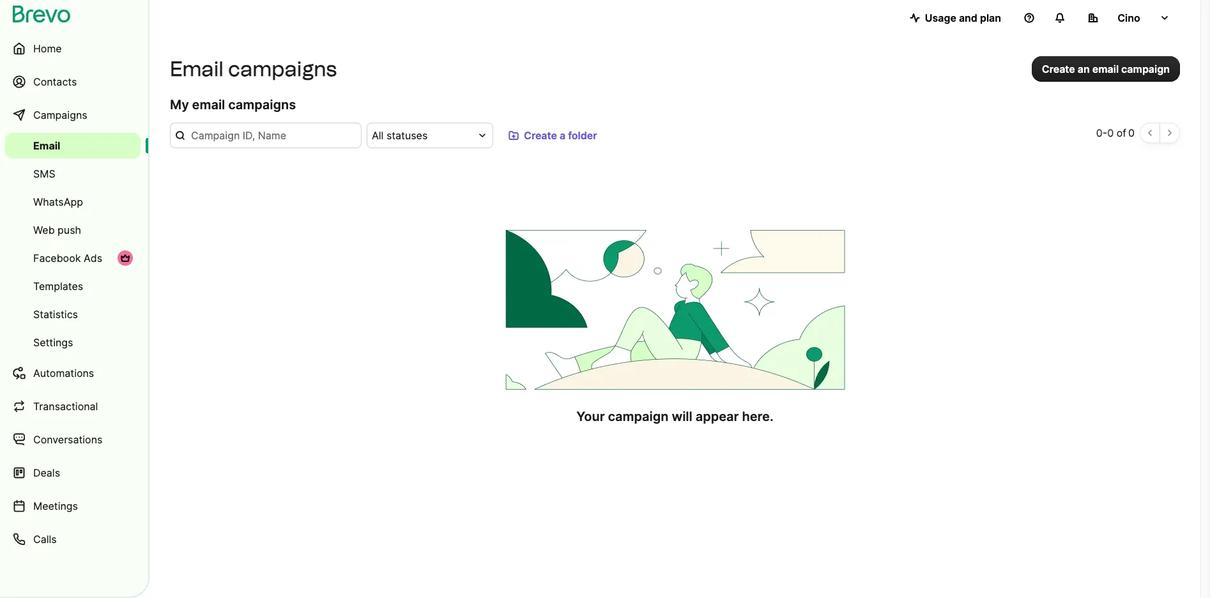 Task type: vqa. For each thing, say whether or not it's contained in the screenshot.
Facebook Ads
yes



Task type: locate. For each thing, give the bounding box(es) containing it.
campaign
[[1122, 63, 1170, 75], [608, 409, 669, 424]]

email right an
[[1093, 63, 1119, 75]]

1 horizontal spatial create
[[1042, 63, 1076, 75]]

sms
[[33, 167, 55, 180]]

0 horizontal spatial email
[[33, 139, 60, 152]]

whatsapp
[[33, 196, 83, 208]]

my email campaigns
[[170, 97, 296, 113]]

create a folder button
[[499, 123, 608, 148]]

email right my
[[192, 97, 225, 113]]

0
[[1097, 127, 1103, 139], [1108, 127, 1114, 139], [1129, 127, 1135, 139]]

email
[[170, 57, 223, 81], [33, 139, 60, 152]]

settings
[[33, 336, 73, 349]]

all statuses
[[372, 129, 428, 142]]

0 - 0 of 0
[[1097, 127, 1135, 139]]

email
[[1093, 63, 1119, 75], [192, 97, 225, 113]]

create left 'a'
[[524, 129, 557, 142]]

home
[[33, 42, 62, 55]]

a
[[560, 129, 566, 142]]

deals link
[[5, 458, 141, 488]]

campaigns
[[228, 57, 337, 81], [228, 97, 296, 113]]

1 horizontal spatial 0
[[1108, 127, 1114, 139]]

conversations
[[33, 433, 103, 446]]

0 vertical spatial email
[[1093, 63, 1119, 75]]

0 vertical spatial email
[[170, 57, 223, 81]]

campaign inside button
[[1122, 63, 1170, 75]]

conversations link
[[5, 424, 141, 455]]

1 vertical spatial email
[[192, 97, 225, 113]]

create left an
[[1042, 63, 1076, 75]]

email up sms
[[33, 139, 60, 152]]

1 vertical spatial create
[[524, 129, 557, 142]]

web push
[[33, 224, 81, 237]]

campaigns up my email campaigns
[[228, 57, 337, 81]]

0 horizontal spatial campaign
[[608, 409, 669, 424]]

campaigns
[[33, 109, 87, 121]]

usage
[[925, 12, 957, 24]]

1 horizontal spatial email
[[1093, 63, 1119, 75]]

create an email campaign
[[1042, 63, 1170, 75]]

create for create an email campaign
[[1042, 63, 1076, 75]]

ads
[[84, 252, 102, 265]]

statuses
[[387, 129, 428, 142]]

0 vertical spatial create
[[1042, 63, 1076, 75]]

create for create a folder
[[524, 129, 557, 142]]

1 horizontal spatial email
[[170, 57, 223, 81]]

create inside button
[[1042, 63, 1076, 75]]

facebook
[[33, 252, 81, 265]]

sms link
[[5, 161, 141, 187]]

0 horizontal spatial email
[[192, 97, 225, 113]]

web
[[33, 224, 55, 237]]

campaigns link
[[5, 100, 141, 130]]

calls link
[[5, 524, 141, 555]]

email up my
[[170, 57, 223, 81]]

2 0 from the left
[[1108, 127, 1114, 139]]

campaigns up campaign id, name search box on the left of page
[[228, 97, 296, 113]]

campaign left will
[[608, 409, 669, 424]]

2 horizontal spatial 0
[[1129, 127, 1135, 139]]

automations
[[33, 367, 94, 380]]

-
[[1103, 127, 1108, 139]]

folder
[[568, 129, 597, 142]]

plan
[[980, 12, 1002, 24]]

your campaign will appear here.
[[577, 409, 774, 424]]

1 horizontal spatial campaign
[[1122, 63, 1170, 75]]

0 vertical spatial campaign
[[1122, 63, 1170, 75]]

create inside "button"
[[524, 129, 557, 142]]

create
[[1042, 63, 1076, 75], [524, 129, 557, 142]]

cino button
[[1078, 5, 1181, 31]]

meetings
[[33, 500, 78, 513]]

campaign down cino
[[1122, 63, 1170, 75]]

will
[[672, 409, 693, 424]]

empty campaign image
[[498, 230, 853, 390]]

1 0 from the left
[[1097, 127, 1103, 139]]

deals
[[33, 467, 60, 479]]

0 horizontal spatial 0
[[1097, 127, 1103, 139]]

email inside button
[[1093, 63, 1119, 75]]

an
[[1078, 63, 1090, 75]]

usage and plan
[[925, 12, 1002, 24]]

1 vertical spatial email
[[33, 139, 60, 152]]

contacts
[[33, 75, 77, 88]]

0 horizontal spatial create
[[524, 129, 557, 142]]

settings link
[[5, 330, 141, 355]]



Task type: describe. For each thing, give the bounding box(es) containing it.
left___rvooi image
[[120, 253, 130, 263]]

Campaign ID, Name search field
[[170, 123, 362, 148]]

statistics link
[[5, 302, 141, 327]]

email link
[[5, 133, 141, 159]]

templates
[[33, 280, 83, 293]]

cino
[[1118, 12, 1141, 24]]

push
[[58, 224, 81, 237]]

0 vertical spatial campaigns
[[228, 57, 337, 81]]

1 vertical spatial campaigns
[[228, 97, 296, 113]]

web push link
[[5, 217, 141, 243]]

create a folder
[[524, 129, 597, 142]]

here.
[[742, 409, 774, 424]]

of
[[1117, 127, 1127, 139]]

your
[[577, 409, 605, 424]]

home link
[[5, 33, 141, 64]]

1 vertical spatial campaign
[[608, 409, 669, 424]]

appear
[[696, 409, 739, 424]]

email for email campaigns
[[170, 57, 223, 81]]

3 0 from the left
[[1129, 127, 1135, 139]]

facebook ads
[[33, 252, 102, 265]]

transactional
[[33, 400, 98, 413]]

facebook ads link
[[5, 245, 141, 271]]

contacts link
[[5, 66, 141, 97]]

my
[[170, 97, 189, 113]]

all
[[372, 129, 384, 142]]

automations link
[[5, 358, 141, 389]]

statistics
[[33, 308, 78, 321]]

meetings link
[[5, 491, 141, 522]]

all statuses button
[[367, 123, 493, 148]]

create an email campaign button
[[1032, 56, 1181, 82]]

whatsapp link
[[5, 189, 141, 215]]

calls
[[33, 533, 57, 546]]

templates link
[[5, 274, 141, 299]]

usage and plan button
[[900, 5, 1012, 31]]

email campaigns
[[170, 57, 337, 81]]

and
[[959, 12, 978, 24]]

transactional link
[[5, 391, 141, 422]]

email for email
[[33, 139, 60, 152]]



